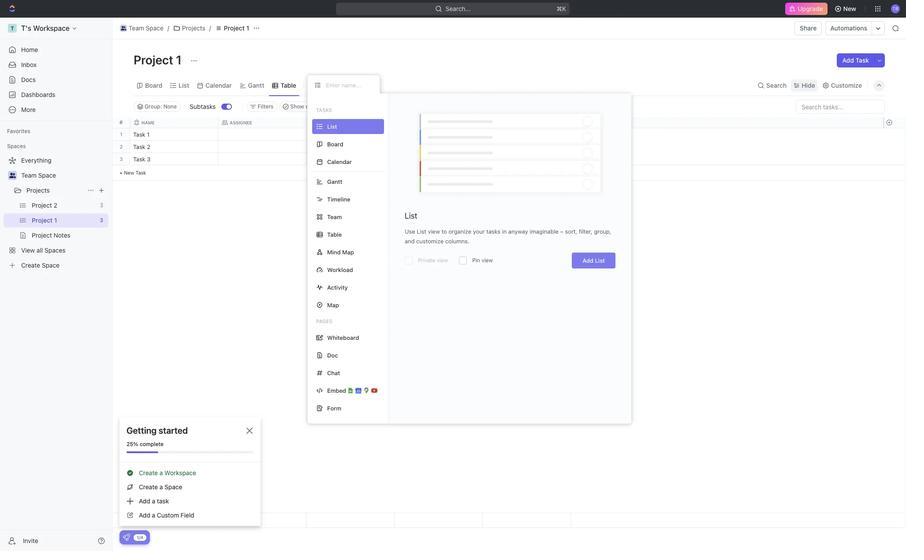 Task type: describe. For each thing, give the bounding box(es) containing it.
0 horizontal spatial team space link
[[21, 169, 107, 183]]

home
[[21, 46, 38, 53]]

0 horizontal spatial projects link
[[26, 184, 84, 198]]

list link
[[177, 79, 189, 92]]

subtasks
[[190, 103, 216, 110]]

set priority image for 2
[[482, 141, 495, 154]]

‎task for ‎task 2
[[133, 143, 145, 150]]

team inside sidebar navigation
[[21, 172, 37, 179]]

calendar link
[[204, 79, 232, 92]]

row group containing 1 2 3
[[113, 128, 130, 181]]

table inside table link
[[281, 81, 297, 89]]

list down the group,
[[596, 257, 606, 264]]

2 for ‎task
[[147, 143, 150, 150]]

create a space
[[139, 484, 182, 491]]

mind
[[327, 249, 341, 256]]

show closed button
[[280, 102, 327, 112]]

team space inside sidebar navigation
[[21, 172, 56, 179]]

add for add list
[[583, 257, 594, 264]]

new for new task
[[124, 170, 134, 176]]

set priority image
[[482, 154, 495, 167]]

⌘k
[[557, 5, 567, 12]]

private
[[418, 257, 436, 264]]

0 vertical spatial projects link
[[171, 23, 208, 34]]

invite
[[23, 537, 38, 545]]

add list
[[583, 257, 606, 264]]

create a workspace
[[139, 470, 196, 477]]

activity
[[327, 284, 348, 291]]

to do cell for task 3
[[307, 153, 395, 165]]

share
[[801, 24, 818, 32]]

search button
[[756, 79, 790, 92]]

2 / from the left
[[209, 24, 211, 32]]

view for pin
[[482, 257, 493, 264]]

list up "subtasks" button
[[179, 81, 189, 89]]

search
[[767, 81, 787, 89]]

view button
[[308, 75, 336, 96]]

–
[[561, 228, 564, 235]]

whiteboard
[[327, 334, 359, 341]]

1 horizontal spatial calendar
[[327, 158, 352, 165]]

view
[[319, 81, 333, 89]]

use list view to organize your tasks in anyway imaginable – sort, filter, group, and customize columns.
[[405, 228, 612, 245]]

set priority element for ‎task 2
[[482, 141, 495, 154]]

1 horizontal spatial gantt
[[327, 178, 343, 185]]

add for add a task
[[139, 498, 150, 505]]

in
[[503, 228, 507, 235]]

task
[[157, 498, 169, 505]]

tasks
[[487, 228, 501, 235]]

dashboards link
[[4, 88, 109, 102]]

chat
[[327, 370, 340, 377]]

add for add task
[[843, 56, 855, 64]]

to do for ‎task 2
[[312, 144, 328, 150]]

workspace
[[165, 470, 196, 477]]

table link
[[279, 79, 297, 92]]

customize button
[[820, 79, 865, 92]]

getting
[[127, 426, 157, 436]]

do for 2
[[320, 144, 328, 150]]

to for ‎task 1
[[312, 132, 319, 138]]

hide
[[802, 81, 816, 89]]

new button
[[832, 2, 862, 16]]

0 vertical spatial projects
[[182, 24, 206, 32]]

private view
[[418, 257, 448, 264]]

board link
[[143, 79, 162, 92]]

1 inside "1 2 3"
[[120, 132, 123, 137]]

press space to select this row. row containing ‎task 1
[[130, 128, 572, 142]]

custom
[[157, 512, 179, 519]]

grid containing ‎task 1
[[113, 117, 907, 529]]

row group containing ‎task 1
[[130, 128, 572, 181]]

embed
[[327, 387, 346, 394]]

1 vertical spatial board
[[327, 141, 344, 148]]

add a custom field
[[139, 512, 194, 519]]

docs link
[[4, 73, 109, 87]]

hide button
[[792, 79, 819, 92]]

show closed
[[291, 103, 323, 110]]

doc
[[327, 352, 338, 359]]

2 vertical spatial team
[[327, 213, 342, 220]]

workload
[[327, 266, 353, 273]]

to do for ‎task 1
[[312, 132, 328, 138]]

favorites button
[[4, 126, 34, 137]]

getting started
[[127, 426, 188, 436]]

favorites
[[7, 128, 30, 135]]

closed
[[306, 103, 323, 110]]

use
[[405, 228, 416, 235]]

anyway
[[509, 228, 529, 235]]

1 horizontal spatial project 1
[[224, 24, 249, 32]]

list inside use list view to organize your tasks in anyway imaginable – sort, filter, group, and customize columns.
[[417, 228, 427, 235]]

onboarding checklist button element
[[123, 534, 130, 542]]

pin
[[473, 257, 481, 264]]

project 1 link
[[213, 23, 252, 34]]

1 horizontal spatial map
[[342, 249, 354, 256]]

dashboards
[[21, 91, 55, 98]]

to for ‎task 2
[[312, 144, 319, 150]]

upgrade
[[799, 5, 824, 12]]

3 inside press space to select this row. row
[[147, 156, 151, 163]]

task for add task
[[856, 56, 870, 64]]

do for 3
[[320, 157, 328, 162]]

25%
[[127, 441, 138, 448]]

a for task
[[152, 498, 155, 505]]

complete
[[140, 441, 164, 448]]

pages
[[316, 319, 332, 324]]

0 vertical spatial project
[[224, 24, 245, 32]]

set priority image for 1
[[482, 129, 495, 142]]

customize
[[417, 238, 444, 245]]

view button
[[308, 79, 336, 92]]

‎task 1
[[133, 131, 150, 138]]



Task type: vqa. For each thing, say whether or not it's contained in the screenshot.
the Gary Orlando's Workspace, , element
no



Task type: locate. For each thing, give the bounding box(es) containing it.
task inside press space to select this row. row
[[133, 156, 145, 163]]

2 to do cell from the top
[[307, 141, 395, 153]]

row
[[130, 117, 572, 128]]

new task
[[124, 170, 146, 176]]

1 horizontal spatial projects
[[182, 24, 206, 32]]

0 horizontal spatial team space
[[21, 172, 56, 179]]

2 set priority element from the top
[[482, 141, 495, 154]]

a down add a task
[[152, 512, 155, 519]]

1 horizontal spatial project
[[224, 24, 245, 32]]

1 vertical spatial gantt
[[327, 178, 343, 185]]

to do cell
[[307, 128, 395, 140], [307, 141, 395, 153], [307, 153, 395, 165]]

to do cell for ‎task 2
[[307, 141, 395, 153]]

calendar
[[206, 81, 232, 89], [327, 158, 352, 165]]

list right 'use'
[[417, 228, 427, 235]]

2 vertical spatial to do
[[312, 157, 328, 162]]

automations
[[831, 24, 868, 32]]

add left task
[[139, 498, 150, 505]]

1 vertical spatial project
[[134, 53, 173, 67]]

1 set priority element from the top
[[482, 129, 495, 142]]

0 vertical spatial space
[[146, 24, 164, 32]]

Enter name... field
[[325, 81, 373, 89]]

gantt
[[248, 81, 265, 89], [327, 178, 343, 185]]

0 vertical spatial ‎task
[[133, 131, 145, 138]]

1 vertical spatial calendar
[[327, 158, 352, 165]]

1 horizontal spatial space
[[146, 24, 164, 32]]

Search tasks... text field
[[797, 100, 885, 113]]

a up task
[[160, 484, 163, 491]]

view inside use list view to organize your tasks in anyway imaginable – sort, filter, group, and customize columns.
[[428, 228, 440, 235]]

1 vertical spatial team space link
[[21, 169, 107, 183]]

view right pin
[[482, 257, 493, 264]]

1/4
[[137, 535, 143, 540]]

team down timeline
[[327, 213, 342, 220]]

inbox
[[21, 61, 37, 68]]

do for 1
[[320, 132, 328, 138]]

0 horizontal spatial project
[[134, 53, 173, 67]]

space right user group icon
[[38, 172, 56, 179]]

3 to do cell from the top
[[307, 153, 395, 165]]

‎task 2
[[133, 143, 150, 150]]

view up customize
[[428, 228, 440, 235]]

gantt link
[[247, 79, 265, 92]]

tree inside sidebar navigation
[[4, 154, 109, 273]]

1 horizontal spatial 2
[[147, 143, 150, 150]]

1
[[246, 24, 249, 32], [176, 53, 182, 67], [147, 131, 150, 138], [120, 132, 123, 137]]

table up show
[[281, 81, 297, 89]]

board
[[145, 81, 162, 89], [327, 141, 344, 148]]

space down create a workspace
[[165, 484, 182, 491]]

0 horizontal spatial table
[[281, 81, 297, 89]]

add task
[[843, 56, 870, 64]]

0 horizontal spatial 2
[[120, 144, 123, 150]]

0 horizontal spatial project 1
[[134, 53, 185, 67]]

customize
[[832, 81, 863, 89]]

0 vertical spatial create
[[139, 470, 158, 477]]

gantt up timeline
[[327, 178, 343, 185]]

list up 'use'
[[405, 211, 418, 221]]

1 horizontal spatial team
[[129, 24, 144, 32]]

2 for 1
[[120, 144, 123, 150]]

add up customize
[[843, 56, 855, 64]]

press space to select this row. row containing 3
[[113, 153, 130, 166]]

task 3
[[133, 156, 151, 163]]

0 horizontal spatial space
[[38, 172, 56, 179]]

user group image
[[9, 173, 16, 178]]

1 vertical spatial task
[[133, 156, 145, 163]]

space
[[146, 24, 164, 32], [38, 172, 56, 179], [165, 484, 182, 491]]

inbox link
[[4, 58, 109, 72]]

1 do from the top
[[320, 132, 328, 138]]

cell
[[218, 128, 307, 140], [395, 128, 483, 140], [218, 141, 307, 153], [395, 141, 483, 153], [218, 153, 307, 165], [395, 153, 483, 165]]

1 horizontal spatial /
[[209, 24, 211, 32]]

task down ‎task 2
[[133, 156, 145, 163]]

3 set priority element from the top
[[482, 154, 495, 167]]

a for space
[[160, 484, 163, 491]]

gantt left table link
[[248, 81, 265, 89]]

2 create from the top
[[139, 484, 158, 491]]

your
[[473, 228, 485, 235]]

calendar up "subtasks" button
[[206, 81, 232, 89]]

view right private
[[437, 257, 448, 264]]

press space to select this row. row containing 2
[[113, 141, 130, 153]]

to for task 3
[[312, 157, 319, 162]]

2 do from the top
[[320, 144, 328, 150]]

close image
[[247, 428, 253, 434]]

3 do from the top
[[320, 157, 328, 162]]

1 to do from the top
[[312, 132, 328, 138]]

team right user group image
[[129, 24, 144, 32]]

set priority element
[[482, 129, 495, 142], [482, 141, 495, 154], [482, 154, 495, 167]]

to do for task 3
[[312, 157, 328, 162]]

2 set priority image from the top
[[482, 141, 495, 154]]

1 / from the left
[[168, 24, 169, 32]]

press space to select this row. row containing ‎task 2
[[130, 141, 572, 154]]

table up "mind"
[[327, 231, 342, 238]]

onboarding checklist button image
[[123, 534, 130, 542]]

0 vertical spatial task
[[856, 56, 870, 64]]

1 create from the top
[[139, 470, 158, 477]]

do
[[320, 132, 328, 138], [320, 144, 328, 150], [320, 157, 328, 162]]

a for workspace
[[160, 470, 163, 477]]

team right user group icon
[[21, 172, 37, 179]]

1 ‎task from the top
[[133, 131, 145, 138]]

0 vertical spatial board
[[145, 81, 162, 89]]

tasks
[[316, 107, 332, 113]]

/
[[168, 24, 169, 32], [209, 24, 211, 32]]

set priority image
[[482, 129, 495, 142], [482, 141, 495, 154]]

task
[[856, 56, 870, 64], [133, 156, 145, 163], [136, 170, 146, 176]]

0 vertical spatial to do cell
[[307, 128, 395, 140]]

project
[[224, 24, 245, 32], [134, 53, 173, 67]]

map right "mind"
[[342, 249, 354, 256]]

to
[[312, 132, 319, 138], [312, 144, 319, 150], [312, 157, 319, 162], [442, 228, 447, 235]]

0 vertical spatial calendar
[[206, 81, 232, 89]]

mind map
[[327, 249, 354, 256]]

new up automations
[[844, 5, 857, 12]]

table
[[281, 81, 297, 89], [327, 231, 342, 238]]

share button
[[795, 21, 823, 35]]

1 horizontal spatial projects link
[[171, 23, 208, 34]]

0 vertical spatial gantt
[[248, 81, 265, 89]]

1 vertical spatial map
[[327, 302, 339, 309]]

create up create a space
[[139, 470, 158, 477]]

a left task
[[152, 498, 155, 505]]

field
[[181, 512, 194, 519]]

form
[[327, 405, 342, 412]]

to do cell for ‎task 1
[[307, 128, 395, 140]]

user group image
[[121, 26, 126, 30]]

to do
[[312, 132, 328, 138], [312, 144, 328, 150], [312, 157, 328, 162]]

2 vertical spatial task
[[136, 170, 146, 176]]

create for create a workspace
[[139, 470, 158, 477]]

2 horizontal spatial space
[[165, 484, 182, 491]]

1 horizontal spatial table
[[327, 231, 342, 238]]

to inside use list view to organize your tasks in anyway imaginable – sort, filter, group, and customize columns.
[[442, 228, 447, 235]]

2 vertical spatial do
[[320, 157, 328, 162]]

0 horizontal spatial team
[[21, 172, 37, 179]]

press space to select this row. row
[[113, 128, 130, 141], [130, 128, 572, 142], [113, 141, 130, 153], [130, 141, 572, 154], [113, 153, 130, 166], [130, 153, 572, 167], [130, 514, 572, 529]]

columns.
[[446, 238, 470, 245]]

show
[[291, 103, 305, 110]]

team space right user group icon
[[21, 172, 56, 179]]

2 inside press space to select this row. row
[[147, 143, 150, 150]]

1 vertical spatial new
[[124, 170, 134, 176]]

0 horizontal spatial map
[[327, 302, 339, 309]]

add down add a task
[[139, 512, 150, 519]]

task up customize
[[856, 56, 870, 64]]

imaginable
[[530, 228, 559, 235]]

pin view
[[473, 257, 493, 264]]

calendar up timeline
[[327, 158, 352, 165]]

project 1
[[224, 24, 249, 32], [134, 53, 185, 67]]

1 vertical spatial ‎task
[[133, 143, 145, 150]]

0 horizontal spatial projects
[[26, 187, 50, 194]]

1 2 3
[[120, 132, 123, 162]]

1 horizontal spatial board
[[327, 141, 344, 148]]

tree
[[4, 154, 109, 273]]

sort,
[[566, 228, 578, 235]]

#
[[119, 119, 123, 126]]

board down "tasks"
[[327, 141, 344, 148]]

3 down ‎task 2
[[147, 156, 151, 163]]

0 vertical spatial map
[[342, 249, 354, 256]]

1 vertical spatial to do cell
[[307, 141, 395, 153]]

spaces
[[7, 143, 26, 150]]

2 inside "1 2 3"
[[120, 144, 123, 150]]

0 vertical spatial project 1
[[224, 24, 249, 32]]

view
[[428, 228, 440, 235], [437, 257, 448, 264], [482, 257, 493, 264]]

docs
[[21, 76, 36, 83]]

add a task
[[139, 498, 169, 505]]

create for create a space
[[139, 484, 158, 491]]

timeline
[[327, 196, 351, 203]]

1 to do cell from the top
[[307, 128, 395, 140]]

2
[[147, 143, 150, 150], [120, 144, 123, 150]]

1 horizontal spatial 3
[[147, 156, 151, 163]]

1 vertical spatial space
[[38, 172, 56, 179]]

map down activity
[[327, 302, 339, 309]]

0 horizontal spatial board
[[145, 81, 162, 89]]

home link
[[4, 43, 109, 57]]

3 left task 3
[[120, 156, 123, 162]]

board left list link
[[145, 81, 162, 89]]

task for new task
[[136, 170, 146, 176]]

0 vertical spatial team space link
[[118, 23, 166, 34]]

search...
[[446, 5, 471, 12]]

list
[[179, 81, 189, 89], [405, 211, 418, 221], [417, 228, 427, 235], [596, 257, 606, 264]]

row inside grid
[[130, 117, 572, 128]]

set priority element for ‎task 1
[[482, 129, 495, 142]]

a up create a space
[[160, 470, 163, 477]]

1 vertical spatial table
[[327, 231, 342, 238]]

1 horizontal spatial team space
[[129, 24, 164, 32]]

group,
[[595, 228, 612, 235]]

task inside button
[[856, 56, 870, 64]]

add for add a custom field
[[139, 512, 150, 519]]

0 horizontal spatial calendar
[[206, 81, 232, 89]]

1 horizontal spatial team space link
[[118, 23, 166, 34]]

set priority element for task 3
[[482, 154, 495, 167]]

and
[[405, 238, 415, 245]]

3 to do from the top
[[312, 157, 328, 162]]

team space right user group image
[[129, 24, 164, 32]]

add inside button
[[843, 56, 855, 64]]

space right user group image
[[146, 24, 164, 32]]

add down filter,
[[583, 257, 594, 264]]

new
[[844, 5, 857, 12], [124, 170, 134, 176]]

0 vertical spatial new
[[844, 5, 857, 12]]

a for custom
[[152, 512, 155, 519]]

started
[[159, 426, 188, 436]]

team space link
[[118, 23, 166, 34], [21, 169, 107, 183]]

1 vertical spatial to do
[[312, 144, 328, 150]]

projects link
[[171, 23, 208, 34], [26, 184, 84, 198]]

new down task 3
[[124, 170, 134, 176]]

‎task for ‎task 1
[[133, 131, 145, 138]]

2 vertical spatial to do cell
[[307, 153, 395, 165]]

automations button
[[827, 22, 873, 35]]

create
[[139, 470, 158, 477], [139, 484, 158, 491]]

tree containing team space
[[4, 154, 109, 273]]

1 vertical spatial projects link
[[26, 184, 84, 198]]

0 vertical spatial team
[[129, 24, 144, 32]]

0 horizontal spatial gantt
[[248, 81, 265, 89]]

‎task down ‎task 1
[[133, 143, 145, 150]]

2 to do from the top
[[312, 144, 328, 150]]

1 vertical spatial project 1
[[134, 53, 185, 67]]

press space to select this row. row containing task 3
[[130, 153, 572, 167]]

2 horizontal spatial team
[[327, 213, 342, 220]]

projects inside sidebar navigation
[[26, 187, 50, 194]]

0 vertical spatial team space
[[129, 24, 164, 32]]

1 vertical spatial team space
[[21, 172, 56, 179]]

0 vertical spatial to do
[[312, 132, 328, 138]]

row group
[[113, 128, 130, 181], [130, 128, 572, 181], [884, 128, 907, 181], [884, 514, 907, 528]]

1 horizontal spatial new
[[844, 5, 857, 12]]

1 vertical spatial do
[[320, 144, 328, 150]]

1 vertical spatial team
[[21, 172, 37, 179]]

press space to select this row. row containing 1
[[113, 128, 130, 141]]

create up add a task
[[139, 484, 158, 491]]

1 set priority image from the top
[[482, 129, 495, 142]]

2 vertical spatial space
[[165, 484, 182, 491]]

new for new
[[844, 5, 857, 12]]

2 ‎task from the top
[[133, 143, 145, 150]]

1 vertical spatial projects
[[26, 187, 50, 194]]

‎task up ‎task 2
[[133, 131, 145, 138]]

space inside sidebar navigation
[[38, 172, 56, 179]]

2 left ‎task 2
[[120, 144, 123, 150]]

filter,
[[579, 228, 593, 235]]

a
[[160, 470, 163, 477], [160, 484, 163, 491], [152, 498, 155, 505], [152, 512, 155, 519]]

sidebar navigation
[[0, 18, 113, 552]]

0 horizontal spatial /
[[168, 24, 169, 32]]

25% complete
[[127, 441, 164, 448]]

0 horizontal spatial new
[[124, 170, 134, 176]]

upgrade link
[[786, 3, 828, 15]]

1 vertical spatial create
[[139, 484, 158, 491]]

new inside the 'new' button
[[844, 5, 857, 12]]

subtasks button
[[186, 100, 222, 114]]

add task button
[[838, 53, 875, 68]]

task down task 3
[[136, 170, 146, 176]]

0 horizontal spatial 3
[[120, 156, 123, 162]]

grid
[[113, 117, 907, 529]]

0 vertical spatial do
[[320, 132, 328, 138]]

organize
[[449, 228, 472, 235]]

2 up task 3
[[147, 143, 150, 150]]

view for private
[[437, 257, 448, 264]]

0 vertical spatial table
[[281, 81, 297, 89]]



